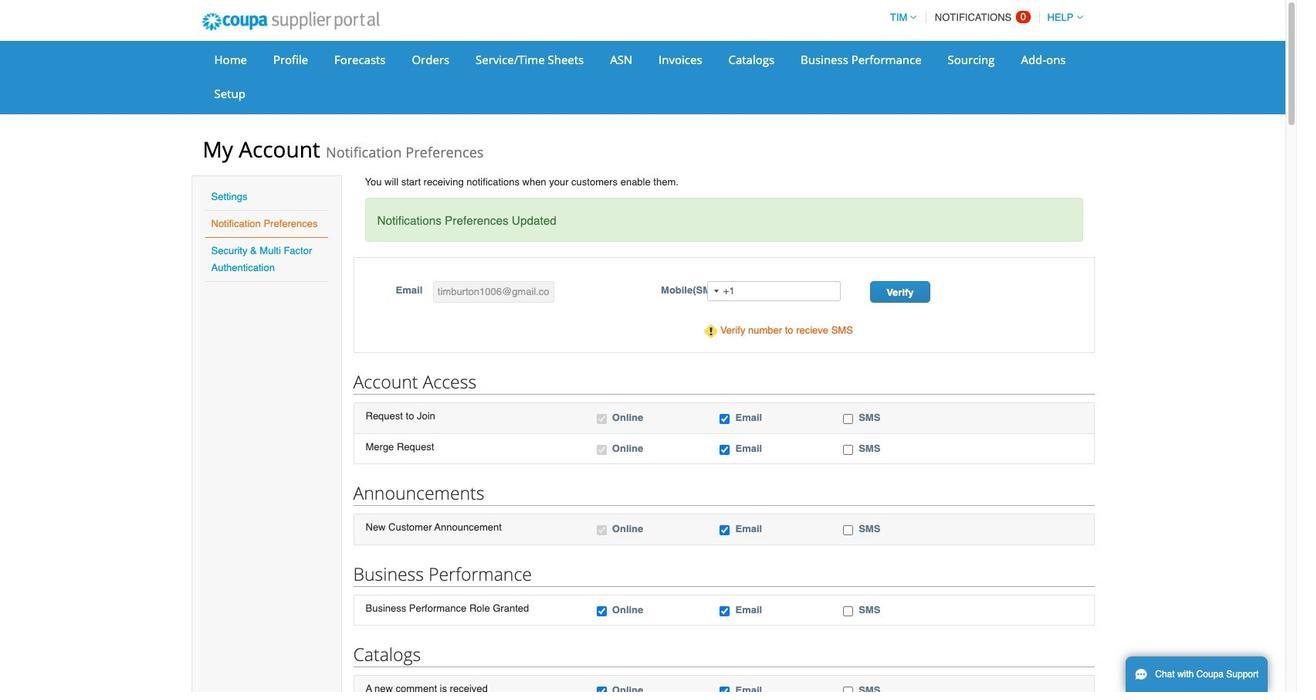 Task type: locate. For each thing, give the bounding box(es) containing it.
Telephone country code field
[[708, 282, 724, 301]]

+1 201-555-0123 text field
[[708, 282, 841, 302]]

None checkbox
[[597, 414, 607, 424], [720, 414, 730, 424], [844, 414, 854, 424], [597, 445, 607, 455], [844, 445, 854, 455], [597, 525, 607, 536], [597, 687, 607, 692], [597, 414, 607, 424], [720, 414, 730, 424], [844, 414, 854, 424], [597, 445, 607, 455], [844, 445, 854, 455], [597, 525, 607, 536], [597, 687, 607, 692]]

None checkbox
[[720, 445, 730, 455], [720, 525, 730, 536], [844, 525, 854, 536], [597, 606, 607, 616], [720, 606, 730, 616], [844, 606, 854, 616], [720, 687, 730, 692], [844, 687, 854, 692], [720, 445, 730, 455], [720, 525, 730, 536], [844, 525, 854, 536], [597, 606, 607, 616], [720, 606, 730, 616], [844, 606, 854, 616], [720, 687, 730, 692], [844, 687, 854, 692]]

None text field
[[433, 282, 555, 303]]

navigation
[[884, 2, 1084, 32]]



Task type: vqa. For each thing, say whether or not it's contained in the screenshot.
text field on the left
yes



Task type: describe. For each thing, give the bounding box(es) containing it.
coupa supplier portal image
[[191, 2, 390, 41]]

telephone country code image
[[715, 290, 719, 293]]



